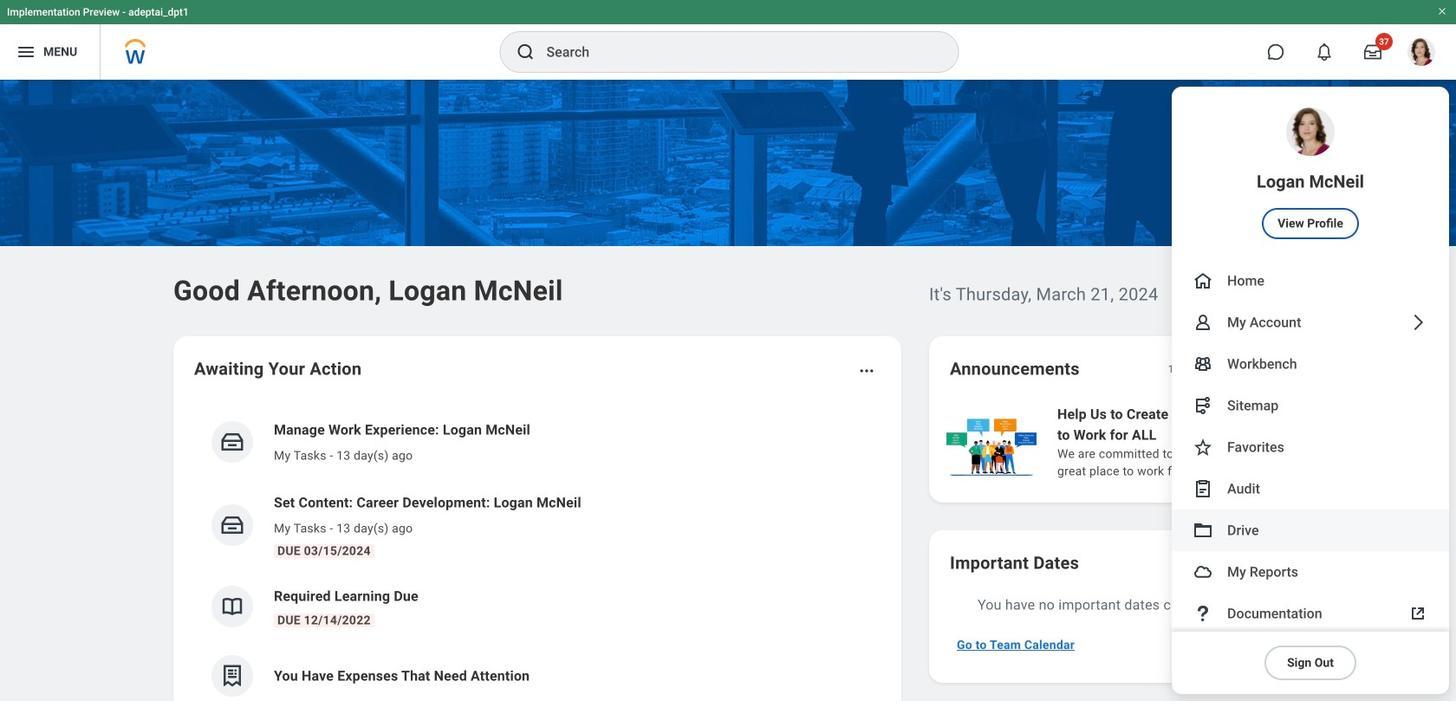 Task type: locate. For each thing, give the bounding box(es) containing it.
list
[[943, 402, 1456, 482], [194, 406, 881, 701]]

search image
[[515, 42, 536, 62]]

menu
[[1172, 87, 1449, 694]]

chevron right image
[[1408, 312, 1429, 333]]

inbox large image
[[1365, 43, 1382, 61]]

contact card matrix manager image
[[1193, 354, 1214, 375]]

endpoints image
[[1193, 395, 1214, 416]]

inbox image
[[219, 429, 245, 455]]

menu item
[[1172, 87, 1449, 260], [1172, 260, 1449, 302], [1172, 302, 1449, 343], [1172, 343, 1449, 385], [1172, 385, 1449, 427], [1172, 427, 1449, 468], [1172, 468, 1449, 510], [1172, 510, 1449, 551], [1172, 551, 1449, 593], [1172, 593, 1449, 635]]

logan mcneil image
[[1408, 38, 1436, 66]]

6 menu item from the top
[[1172, 427, 1449, 468]]

10 menu item from the top
[[1172, 593, 1449, 635]]

Search Workday  search field
[[547, 33, 923, 71]]

ext link image
[[1408, 603, 1429, 624]]

banner
[[0, 0, 1456, 694]]

5 menu item from the top
[[1172, 385, 1449, 427]]

question image
[[1193, 603, 1214, 624]]

justify image
[[16, 42, 36, 62]]

status
[[1168, 362, 1196, 376]]

0 horizontal spatial list
[[194, 406, 881, 701]]

9 menu item from the top
[[1172, 551, 1449, 593]]

main content
[[0, 80, 1456, 701]]

home image
[[1193, 270, 1214, 291]]

star image
[[1193, 437, 1214, 458]]

folder open image
[[1193, 520, 1214, 541]]

8 menu item from the top
[[1172, 510, 1449, 551]]

inbox image
[[219, 512, 245, 538]]



Task type: describe. For each thing, give the bounding box(es) containing it.
chevron right small image
[[1240, 361, 1257, 378]]

paste image
[[1193, 479, 1214, 499]]

chevron left small image
[[1208, 361, 1226, 378]]

book open image
[[219, 594, 245, 620]]

3 menu item from the top
[[1172, 302, 1449, 343]]

1 horizontal spatial list
[[943, 402, 1456, 482]]

notifications large image
[[1316, 43, 1333, 61]]

1 menu item from the top
[[1172, 87, 1449, 260]]

2 menu item from the top
[[1172, 260, 1449, 302]]

4 menu item from the top
[[1172, 343, 1449, 385]]

avatar image
[[1193, 562, 1214, 583]]

dashboard expenses image
[[219, 663, 245, 689]]

7 menu item from the top
[[1172, 468, 1449, 510]]

related actions image
[[858, 362, 876, 380]]

close environment banner image
[[1437, 6, 1448, 16]]



Task type: vqa. For each thing, say whether or not it's contained in the screenshot.
Created:
no



